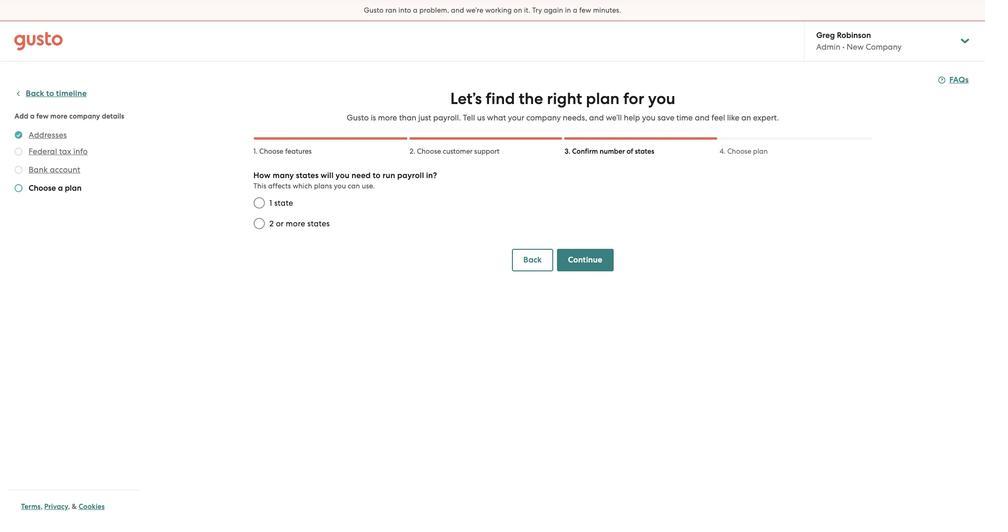 Task type: describe. For each thing, give the bounding box(es) containing it.
cookies button
[[79, 502, 105, 513]]

on
[[514, 6, 523, 15]]

let's find the right plan for you gusto is more than just payroll. tell us what your company needs, and we'll help you save time and feel like an expert.
[[347, 89, 780, 122]]

confirm number of states
[[573, 147, 655, 156]]

run
[[383, 171, 396, 181]]

to inside button
[[46, 89, 54, 99]]

payroll
[[398, 171, 424, 181]]

1 horizontal spatial few
[[580, 6, 592, 15]]

privacy
[[44, 503, 68, 511]]

0 horizontal spatial and
[[451, 6, 465, 15]]

back for back
[[524, 255, 542, 265]]

payroll.
[[434, 113, 461, 122]]

let's
[[451, 89, 482, 108]]

back to timeline button
[[15, 88, 87, 99]]

state
[[274, 198, 293, 208]]

problem,
[[420, 6, 450, 15]]

cookies
[[79, 503, 105, 511]]

1 state radio
[[249, 193, 270, 214]]

customer
[[443, 147, 473, 156]]

2
[[270, 219, 274, 229]]

new
[[847, 42, 864, 52]]

in?
[[426, 171, 437, 181]]

many
[[273, 171, 294, 181]]

a right in
[[573, 6, 578, 15]]

help
[[624, 113, 641, 122]]

terms
[[21, 503, 41, 511]]

which
[[293, 182, 312, 191]]

need
[[352, 171, 371, 181]]

working
[[486, 6, 512, 15]]

states for more
[[308, 219, 330, 229]]

faqs button
[[939, 75, 970, 86]]

info
[[73, 147, 88, 156]]

0 horizontal spatial few
[[36, 112, 49, 121]]

gusto ran into a problem, and we're working on it. try again in a few minutes.
[[364, 6, 622, 15]]

try
[[533, 6, 542, 15]]

states inside how many states will you need to run payroll in? this affects which plans you can use.
[[296, 171, 319, 181]]

use.
[[362, 182, 375, 191]]

choose customer support
[[417, 147, 500, 156]]

greg robinson admin • new company
[[817, 31, 902, 52]]

federal tax info
[[29, 147, 88, 156]]

us
[[477, 113, 486, 122]]

we'll
[[606, 113, 622, 122]]

back to timeline
[[26, 89, 87, 99]]

robinson
[[838, 31, 872, 40]]

minutes.
[[594, 6, 622, 15]]

right
[[547, 89, 583, 108]]

addresses button
[[29, 130, 67, 141]]

ran
[[386, 6, 397, 15]]

1 , from the left
[[41, 503, 43, 511]]

0 vertical spatial gusto
[[364, 6, 384, 15]]

choose for choose customer support
[[417, 147, 441, 156]]

expert.
[[754, 113, 780, 122]]

1 state
[[270, 198, 293, 208]]

plans
[[314, 182, 332, 191]]

0 horizontal spatial company
[[69, 112, 100, 121]]

1
[[270, 198, 272, 208]]

choose features
[[260, 147, 312, 156]]

support
[[475, 147, 500, 156]]

0 horizontal spatial more
[[50, 112, 68, 121]]

privacy link
[[44, 503, 68, 511]]

tax
[[59, 147, 71, 156]]

account
[[50, 165, 80, 175]]

states for of
[[635, 147, 655, 156]]

what
[[487, 113, 506, 122]]

1 horizontal spatial more
[[286, 219, 306, 229]]

bank
[[29, 165, 48, 175]]

details
[[102, 112, 124, 121]]

again
[[544, 6, 564, 15]]

2 , from the left
[[68, 503, 70, 511]]

a right into
[[413, 6, 418, 15]]

back button
[[513, 249, 554, 272]]

can
[[348, 182, 360, 191]]

a inside choose a plan list
[[58, 183, 63, 193]]

2 or more states
[[270, 219, 330, 229]]

plan inside list
[[65, 183, 82, 193]]



Task type: vqa. For each thing, say whether or not it's contained in the screenshot.
a within the list
yes



Task type: locate. For each thing, give the bounding box(es) containing it.
1 vertical spatial states
[[296, 171, 319, 181]]

company
[[69, 112, 100, 121], [527, 113, 561, 122]]

add
[[15, 112, 28, 121]]

1 horizontal spatial back
[[524, 255, 542, 265]]

choose for choose a plan
[[29, 183, 56, 193]]

0 vertical spatial back
[[26, 89, 44, 99]]

plan
[[586, 89, 620, 108], [754, 147, 768, 156], [65, 183, 82, 193]]

company down the
[[527, 113, 561, 122]]

choose for choose plan
[[728, 147, 752, 156]]

feel
[[712, 113, 726, 122]]

you right the will
[[336, 171, 350, 181]]

•
[[843, 42, 845, 52]]

is
[[371, 113, 376, 122]]

1 vertical spatial few
[[36, 112, 49, 121]]

, left privacy
[[41, 503, 43, 511]]

choose plan
[[728, 147, 768, 156]]

confirm
[[573, 147, 598, 156]]

into
[[399, 6, 412, 15]]

just
[[419, 113, 432, 122]]

1 horizontal spatial and
[[590, 113, 604, 122]]

states right of
[[635, 147, 655, 156]]

and left feel on the top right
[[695, 113, 710, 122]]

terms , privacy , & cookies
[[21, 503, 105, 511]]

number
[[600, 147, 626, 156]]

0 horizontal spatial plan
[[65, 183, 82, 193]]

choose inside choose a plan list
[[29, 183, 56, 193]]

and
[[451, 6, 465, 15], [590, 113, 604, 122], [695, 113, 710, 122]]

2 horizontal spatial and
[[695, 113, 710, 122]]

states up 'which' at the left top
[[296, 171, 319, 181]]

your
[[508, 113, 525, 122]]

2 check image from the top
[[15, 184, 23, 192]]

we're
[[466, 6, 484, 15]]

plan down account
[[65, 183, 82, 193]]

a down account
[[58, 183, 63, 193]]

than
[[399, 113, 417, 122]]

choose down bank
[[29, 183, 56, 193]]

1 vertical spatial gusto
[[347, 113, 369, 122]]

tell
[[463, 113, 475, 122]]

how many states will you need to run payroll in? this affects which plans you can use.
[[254, 171, 437, 191]]

1 vertical spatial back
[[524, 255, 542, 265]]

1 horizontal spatial to
[[373, 171, 381, 181]]

of
[[627, 147, 634, 156]]

plan inside let's find the right plan for you gusto is more than just payroll. tell us what your company needs, and we'll help you save time and feel like an expert.
[[586, 89, 620, 108]]

check image
[[15, 166, 23, 174]]

federal tax info button
[[29, 146, 88, 157]]

company down "timeline"
[[69, 112, 100, 121]]

and left we'll
[[590, 113, 604, 122]]

this
[[254, 182, 267, 191]]

plan down 'expert.'
[[754, 147, 768, 156]]

terms link
[[21, 503, 41, 511]]

gusto inside let's find the right plan for you gusto is more than just payroll. tell us what your company needs, and we'll help you save time and feel like an expert.
[[347, 113, 369, 122]]

0 vertical spatial to
[[46, 89, 54, 99]]

0 horizontal spatial to
[[46, 89, 54, 99]]

continue
[[569, 255, 603, 265]]

features
[[285, 147, 312, 156]]

more
[[50, 112, 68, 121], [378, 113, 397, 122], [286, 219, 306, 229]]

timeline
[[56, 89, 87, 99]]

and left we're
[[451, 6, 465, 15]]

how
[[254, 171, 271, 181]]

gusto left ran
[[364, 6, 384, 15]]

a
[[413, 6, 418, 15], [573, 6, 578, 15], [30, 112, 35, 121], [58, 183, 63, 193]]

more inside let's find the right plan for you gusto is more than just payroll. tell us what your company needs, and we'll help you save time and feel like an expert.
[[378, 113, 397, 122]]

check image
[[15, 148, 23, 156], [15, 184, 23, 192]]

you up save
[[649, 89, 676, 108]]

to inside how many states will you need to run payroll in? this affects which plans you can use.
[[373, 171, 381, 181]]

choose up how
[[260, 147, 284, 156]]

0 horizontal spatial ,
[[41, 503, 43, 511]]

0 vertical spatial plan
[[586, 89, 620, 108]]

faqs
[[950, 75, 970, 85]]

bank account button
[[29, 164, 80, 175]]

2 vertical spatial states
[[308, 219, 330, 229]]

federal
[[29, 147, 57, 156]]

you right help in the top right of the page
[[643, 113, 656, 122]]

2 or more states radio
[[249, 214, 270, 234]]

to left run
[[373, 171, 381, 181]]

company inside let's find the right plan for you gusto is more than just payroll. tell us what your company needs, and we'll help you save time and feel like an expert.
[[527, 113, 561, 122]]

circle check image
[[15, 130, 23, 141]]

few right in
[[580, 6, 592, 15]]

like
[[728, 113, 740, 122]]

will
[[321, 171, 334, 181]]

for
[[624, 89, 645, 108]]

find
[[486, 89, 515, 108]]

1 vertical spatial plan
[[754, 147, 768, 156]]

0 vertical spatial few
[[580, 6, 592, 15]]

0 vertical spatial check image
[[15, 148, 23, 156]]

time
[[677, 113, 693, 122]]

plan up we'll
[[586, 89, 620, 108]]

greg
[[817, 31, 836, 40]]

back
[[26, 89, 44, 99], [524, 255, 542, 265]]

more right or
[[286, 219, 306, 229]]

an
[[742, 113, 752, 122]]

1 check image from the top
[[15, 148, 23, 156]]

choose for choose features
[[260, 147, 284, 156]]

addresses
[[29, 130, 67, 140]]

few up addresses button
[[36, 112, 49, 121]]

save
[[658, 113, 675, 122]]

1 horizontal spatial company
[[527, 113, 561, 122]]

home image
[[14, 32, 63, 50]]

it.
[[524, 6, 531, 15]]

back inside button
[[524, 255, 542, 265]]

gusto left is
[[347, 113, 369, 122]]

1 vertical spatial to
[[373, 171, 381, 181]]

few
[[580, 6, 592, 15], [36, 112, 49, 121]]

choose a plan list
[[15, 130, 137, 196]]

2 vertical spatial plan
[[65, 183, 82, 193]]

you left can
[[334, 182, 346, 191]]

company
[[866, 42, 902, 52]]

check image down check image
[[15, 184, 23, 192]]

add a few more company details
[[15, 112, 124, 121]]

&
[[72, 503, 77, 511]]

bank account
[[29, 165, 80, 175]]

choose down like
[[728, 147, 752, 156]]

1 horizontal spatial plan
[[586, 89, 620, 108]]

more up addresses
[[50, 112, 68, 121]]

continue button
[[557, 249, 614, 272]]

needs,
[[563, 113, 588, 122]]

more right is
[[378, 113, 397, 122]]

2 horizontal spatial more
[[378, 113, 397, 122]]

0 vertical spatial states
[[635, 147, 655, 156]]

2 horizontal spatial plan
[[754, 147, 768, 156]]

choose a plan
[[29, 183, 82, 193]]

0 horizontal spatial back
[[26, 89, 44, 99]]

you
[[649, 89, 676, 108], [643, 113, 656, 122], [336, 171, 350, 181], [334, 182, 346, 191]]

or
[[276, 219, 284, 229]]

gusto
[[364, 6, 384, 15], [347, 113, 369, 122]]

back for back to timeline
[[26, 89, 44, 99]]

check image down "circle check" image
[[15, 148, 23, 156]]

admin
[[817, 42, 841, 52]]

choose up in?
[[417, 147, 441, 156]]

the
[[519, 89, 544, 108]]

1 vertical spatial check image
[[15, 184, 23, 192]]

to left "timeline"
[[46, 89, 54, 99]]

a right the add
[[30, 112, 35, 121]]

, left &
[[68, 503, 70, 511]]

back inside button
[[26, 89, 44, 99]]

1 horizontal spatial ,
[[68, 503, 70, 511]]

states down plans at the left top of page
[[308, 219, 330, 229]]

to
[[46, 89, 54, 99], [373, 171, 381, 181]]

affects
[[268, 182, 291, 191]]

in
[[566, 6, 572, 15]]



